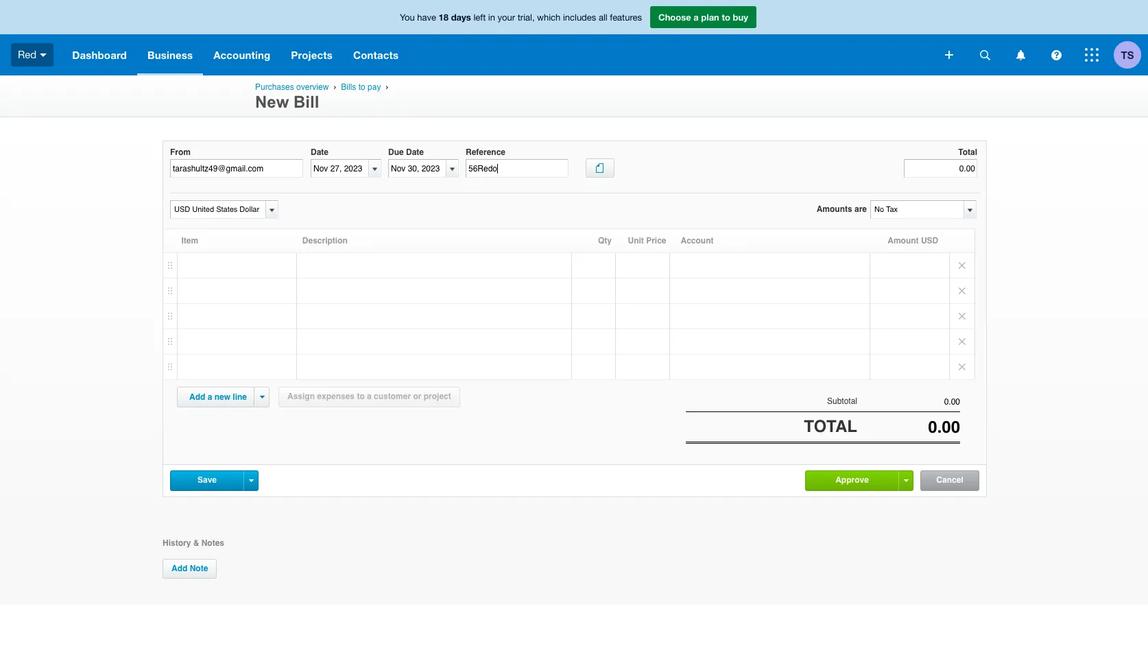 Task type: locate. For each thing, give the bounding box(es) containing it.
date up date "text box"
[[311, 147, 329, 157]]

0 vertical spatial to
[[722, 12, 731, 23]]

save
[[198, 475, 217, 485]]

1 vertical spatial add
[[172, 564, 188, 573]]

1 vertical spatial to
[[359, 82, 365, 92]]

amounts are
[[817, 204, 867, 214]]

history
[[163, 538, 191, 548]]

1 horizontal spatial add
[[189, 392, 205, 402]]

price
[[646, 236, 666, 246]]

0 horizontal spatial ›
[[334, 82, 336, 91]]

svg image
[[1085, 48, 1099, 62], [980, 50, 990, 60], [945, 51, 954, 59]]

1 horizontal spatial ›
[[386, 82, 389, 91]]

Due Date text field
[[389, 160, 446, 177]]

projects
[[291, 49, 333, 61]]

dashboard
[[72, 49, 127, 61]]

date up due date text field
[[406, 147, 424, 157]]

to inside purchases overview › bills to pay › new bill
[[359, 82, 365, 92]]

new
[[255, 93, 289, 111]]

to
[[722, 12, 731, 23], [359, 82, 365, 92], [357, 392, 365, 401]]

are
[[855, 204, 867, 214]]

0 horizontal spatial svg image
[[945, 51, 954, 59]]

business
[[147, 49, 193, 61]]

expenses
[[317, 392, 355, 401]]

to left pay
[[359, 82, 365, 92]]

1 horizontal spatial a
[[367, 392, 372, 401]]

assign expenses to a customer or project link
[[279, 387, 460, 407]]

›
[[334, 82, 336, 91], [386, 82, 389, 91]]

1 horizontal spatial date
[[406, 147, 424, 157]]

to right expenses
[[357, 392, 365, 401]]

a left new
[[208, 392, 212, 402]]

add note
[[172, 564, 208, 573]]

add a new line link
[[181, 388, 255, 407]]

red button
[[0, 34, 62, 75]]

&
[[193, 538, 199, 548]]

Total text field
[[904, 159, 978, 178]]

due
[[388, 147, 404, 157]]

0 horizontal spatial svg image
[[40, 53, 47, 57]]

red
[[18, 49, 37, 60]]

save link
[[171, 471, 244, 490]]

delete line item image
[[950, 253, 975, 278], [950, 279, 975, 303], [950, 304, 975, 329], [950, 355, 975, 379]]

4 delete line item image from the top
[[950, 355, 975, 379]]

› right pay
[[386, 82, 389, 91]]

line
[[233, 392, 247, 402]]

2 vertical spatial to
[[357, 392, 365, 401]]

add a new line
[[189, 392, 247, 402]]

a for to
[[694, 12, 699, 23]]

total
[[804, 417, 858, 436]]

0 vertical spatial add
[[189, 392, 205, 402]]

a
[[694, 12, 699, 23], [367, 392, 372, 401], [208, 392, 212, 402]]

2 horizontal spatial a
[[694, 12, 699, 23]]

project
[[424, 392, 451, 401]]

add for add a new line
[[189, 392, 205, 402]]

bills to pay link
[[341, 82, 381, 92]]

bill
[[294, 93, 319, 111]]

includes
[[563, 12, 596, 23]]

a left customer
[[367, 392, 372, 401]]

add left note
[[172, 564, 188, 573]]

0 horizontal spatial date
[[311, 147, 329, 157]]

overview
[[296, 82, 329, 92]]

unit
[[628, 236, 644, 246]]

accounting button
[[203, 34, 281, 75]]

accounting
[[213, 49, 271, 61]]

contacts button
[[343, 34, 409, 75]]

dashboard link
[[62, 34, 137, 75]]

2 horizontal spatial svg image
[[1051, 50, 1062, 60]]

your
[[498, 12, 515, 23]]

account
[[681, 236, 714, 246]]

pay
[[368, 82, 381, 92]]

date
[[311, 147, 329, 157], [406, 147, 424, 157]]

a for line
[[208, 392, 212, 402]]

a left 'plan'
[[694, 12, 699, 23]]

1 delete line item image from the top
[[950, 253, 975, 278]]

Date text field
[[311, 160, 368, 177]]

left
[[474, 12, 486, 23]]

you have 18 days left in your trial, which includes all features
[[400, 12, 642, 23]]

add
[[189, 392, 205, 402], [172, 564, 188, 573]]

to left buy
[[722, 12, 731, 23]]

› left bills
[[334, 82, 336, 91]]

1 horizontal spatial svg image
[[1016, 50, 1025, 60]]

ts
[[1121, 48, 1134, 61]]

which
[[537, 12, 561, 23]]

notes
[[201, 538, 224, 548]]

total
[[959, 147, 978, 157]]

a inside banner
[[694, 12, 699, 23]]

0 horizontal spatial add
[[172, 564, 188, 573]]

0 horizontal spatial a
[[208, 392, 212, 402]]

None text field
[[170, 159, 303, 178], [171, 201, 263, 218], [871, 201, 963, 218], [858, 397, 960, 407], [858, 418, 960, 437], [170, 159, 303, 178], [171, 201, 263, 218], [871, 201, 963, 218], [858, 397, 960, 407], [858, 418, 960, 437]]

2 › from the left
[[386, 82, 389, 91]]

add left new
[[189, 392, 205, 402]]

banner
[[0, 0, 1148, 75]]

svg image
[[1016, 50, 1025, 60], [1051, 50, 1062, 60], [40, 53, 47, 57]]

have
[[417, 12, 436, 23]]

a inside add a new line "link"
[[208, 392, 212, 402]]

note
[[190, 564, 208, 573]]



Task type: describe. For each thing, give the bounding box(es) containing it.
1 › from the left
[[334, 82, 336, 91]]

Reference text field
[[466, 159, 569, 178]]

purchases overview › bills to pay › new bill
[[255, 82, 391, 111]]

usd
[[921, 236, 939, 246]]

days
[[451, 12, 471, 23]]

svg image inside the red popup button
[[40, 53, 47, 57]]

business button
[[137, 34, 203, 75]]

2 delete line item image from the top
[[950, 279, 975, 303]]

due date
[[388, 147, 424, 157]]

subtotal
[[827, 397, 858, 406]]

ts button
[[1114, 34, 1148, 75]]

purchases overview link
[[255, 82, 329, 92]]

bills
[[341, 82, 356, 92]]

add note link
[[163, 559, 217, 579]]

or
[[413, 392, 421, 401]]

choose
[[659, 12, 691, 23]]

assign
[[287, 392, 315, 401]]

purchases
[[255, 82, 294, 92]]

trial,
[[518, 12, 535, 23]]

qty
[[598, 236, 612, 246]]

in
[[488, 12, 495, 23]]

buy
[[733, 12, 748, 23]]

cancel
[[937, 475, 964, 485]]

plan
[[701, 12, 720, 23]]

banner containing ts
[[0, 0, 1148, 75]]

new
[[214, 392, 231, 402]]

description
[[302, 236, 348, 246]]

projects button
[[281, 34, 343, 75]]

you
[[400, 12, 415, 23]]

assign expenses to a customer or project
[[287, 392, 451, 401]]

amount usd
[[888, 236, 939, 246]]

to inside banner
[[722, 12, 731, 23]]

approve link
[[806, 471, 899, 490]]

unit price
[[628, 236, 666, 246]]

add for add note
[[172, 564, 188, 573]]

2 date from the left
[[406, 147, 424, 157]]

reference
[[466, 147, 506, 157]]

all
[[599, 12, 608, 23]]

3 delete line item image from the top
[[950, 304, 975, 329]]

2 horizontal spatial svg image
[[1085, 48, 1099, 62]]

approve
[[836, 475, 869, 485]]

choose a plan to buy
[[659, 12, 748, 23]]

more add line options... image
[[260, 396, 264, 399]]

delete line item image
[[950, 329, 975, 354]]

more save options... image
[[249, 479, 253, 482]]

18
[[439, 12, 449, 23]]

a inside assign expenses to a customer or project link
[[367, 392, 372, 401]]

customer
[[374, 392, 411, 401]]

history & notes
[[163, 538, 224, 548]]

cancel button
[[921, 471, 979, 490]]

contacts
[[353, 49, 399, 61]]

amounts
[[817, 204, 852, 214]]

1 horizontal spatial svg image
[[980, 50, 990, 60]]

amount
[[888, 236, 919, 246]]

from
[[170, 147, 191, 157]]

more approve options... image
[[904, 479, 909, 482]]

item
[[181, 236, 198, 246]]

features
[[610, 12, 642, 23]]

1 date from the left
[[311, 147, 329, 157]]



Task type: vqa. For each thing, say whether or not it's contained in the screenshot.
the middle to
yes



